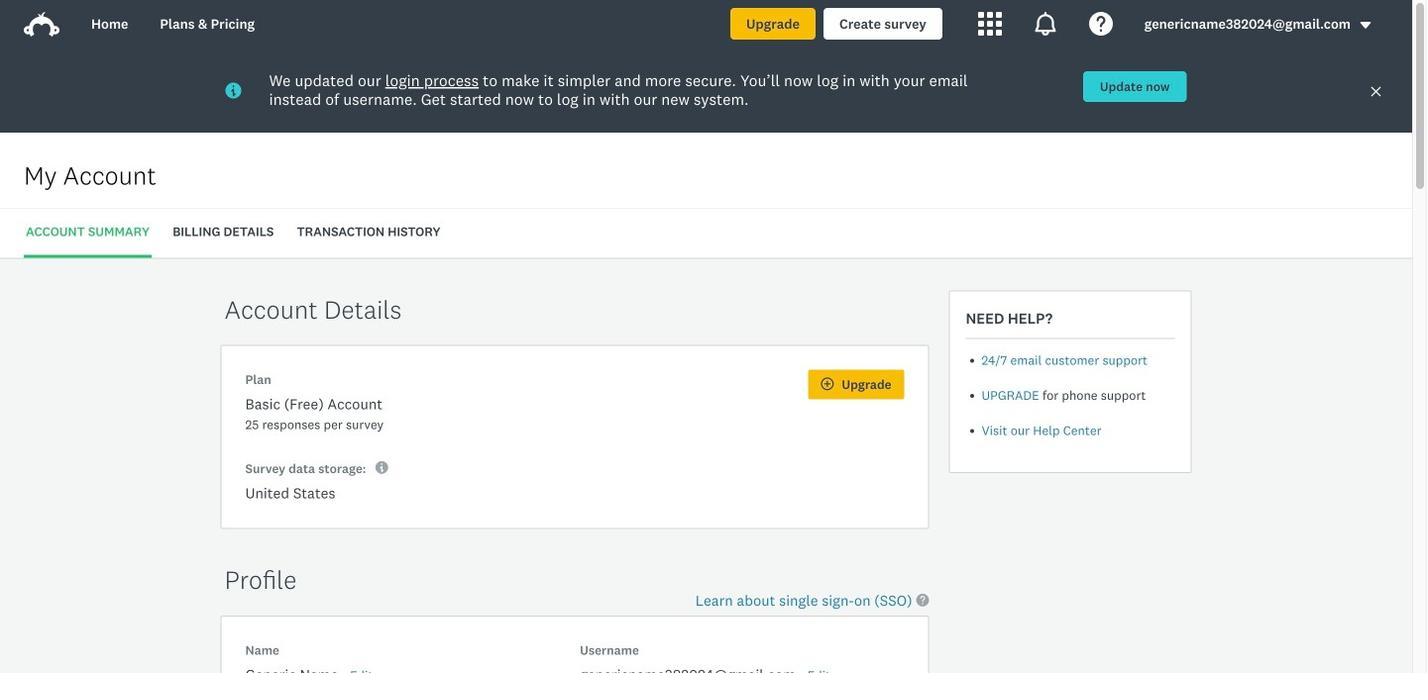 Task type: describe. For each thing, give the bounding box(es) containing it.
x image
[[1370, 85, 1382, 98]]

help icon image
[[1089, 12, 1113, 36]]

surveymonkey logo image
[[24, 12, 59, 37]]



Task type: vqa. For each thing, say whether or not it's contained in the screenshot.
Search recent surveys Text Field
no



Task type: locate. For each thing, give the bounding box(es) containing it.
dropdown arrow image
[[1359, 18, 1373, 32]]

1 products icon image from the left
[[978, 12, 1002, 36]]

products icon image
[[978, 12, 1002, 36], [1033, 12, 1057, 36]]

1 horizontal spatial products icon image
[[1033, 12, 1057, 36]]

2 products icon image from the left
[[1033, 12, 1057, 36]]

0 horizontal spatial products icon image
[[978, 12, 1002, 36]]



